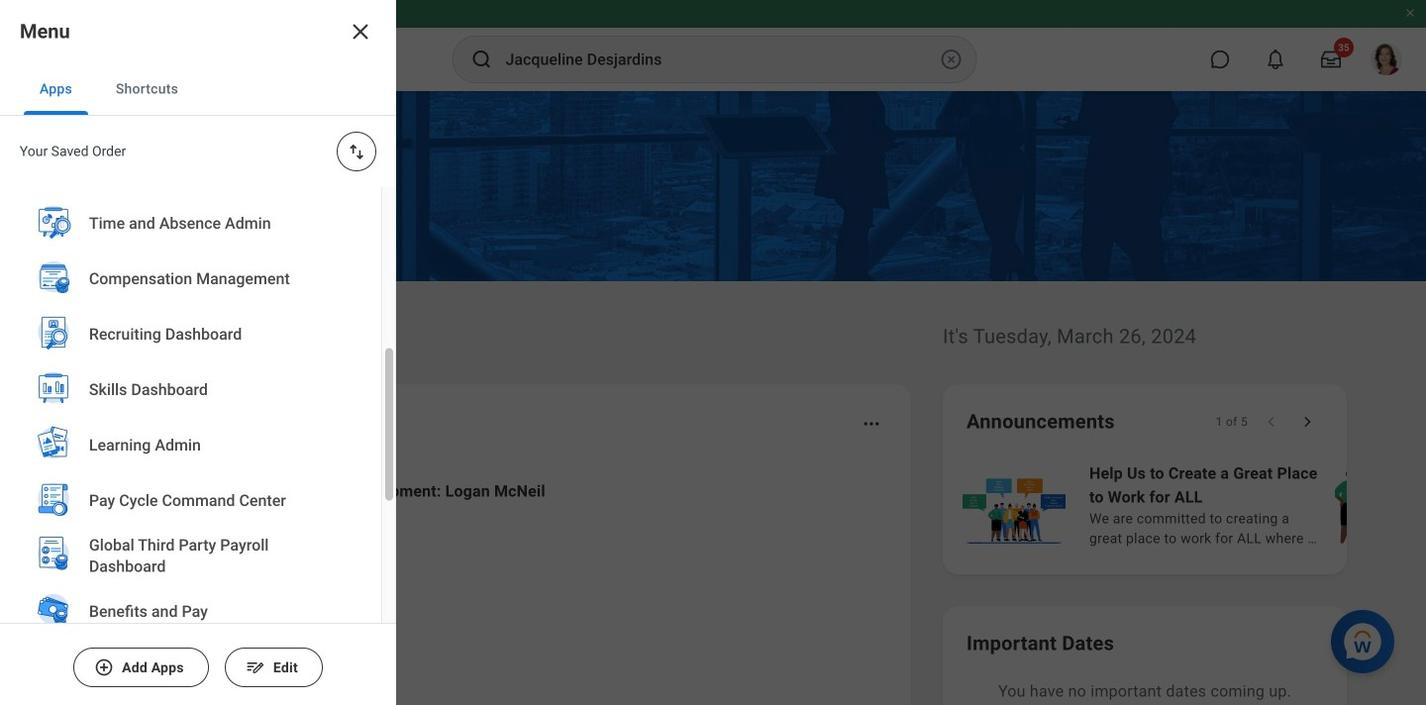 Task type: describe. For each thing, give the bounding box(es) containing it.
search image
[[470, 48, 494, 71]]

inbox large image
[[1321, 50, 1341, 69]]

x image
[[349, 20, 372, 44]]

plus circle image
[[94, 658, 114, 678]]

close environment banner image
[[1405, 7, 1417, 19]]



Task type: vqa. For each thing, say whether or not it's contained in the screenshot.
the left inbox icon
no



Task type: locate. For each thing, give the bounding box(es) containing it.
banner
[[0, 0, 1427, 91]]

1 horizontal spatial list
[[959, 460, 1427, 551]]

chevron left small image
[[1262, 412, 1282, 432]]

inbox image
[[132, 502, 161, 532]]

profile logan mcneil element
[[1359, 38, 1415, 81]]

notifications large image
[[1266, 50, 1286, 69]]

list
[[959, 460, 1427, 551], [103, 464, 888, 705]]

0 horizontal spatial list
[[103, 464, 888, 705]]

sort image
[[347, 142, 367, 161]]

status
[[1216, 414, 1248, 430]]

book open image
[[132, 679, 161, 705]]

global navigation dialog
[[0, 0, 396, 705]]

text edit image
[[245, 658, 265, 678]]

main content
[[0, 91, 1427, 705]]

inbox image
[[132, 597, 161, 627]]

chevron right small image
[[1298, 412, 1318, 432]]

tab list
[[0, 63, 396, 116]]

x circle image
[[940, 48, 963, 71]]



